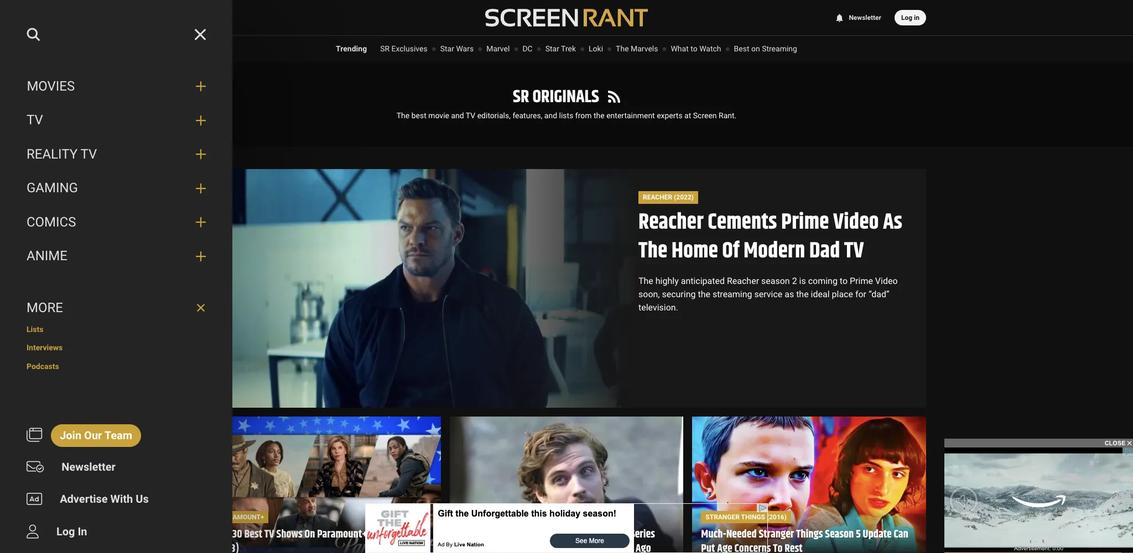 Task type: describe. For each thing, give the bounding box(es) containing it.
best
[[411, 111, 426, 120]]

cements
[[708, 206, 777, 240]]

troy looking at charlie in fear the walking dead season 8 episode 8 image
[[450, 417, 684, 554]]

home
[[672, 235, 718, 268]]

it
[[459, 527, 465, 544]]

needed
[[726, 527, 757, 544]]

1 horizontal spatial what
[[671, 44, 689, 53]]

1 horizontal spatial newsletter link
[[835, 14, 881, 22]]

1 and from the left
[[451, 111, 464, 120]]

interviews
[[27, 344, 63, 353]]

2 and from the left
[[544, 111, 557, 120]]

entertainment
[[607, 111, 655, 120]]

the inside paramount+ the 30 best tv shows on paramount+ (november 2023)
[[216, 527, 230, 544]]

sr exclusives
[[380, 44, 428, 53]]

star trek
[[545, 44, 576, 53]]

television.
[[639, 303, 678, 313]]

join
[[60, 429, 81, 443]]

video player region
[[945, 448, 1133, 554]]

screenrant logo image
[[485, 9, 648, 27]]

service
[[754, 289, 783, 300]]

for
[[855, 289, 866, 300]]

close
[[1105, 440, 1126, 447]]

season
[[761, 276, 790, 287]]

the inside the highly anticipated reacher season 2 is coming to prime video soon, securing the streaming service as the ideal place for "dad" television.
[[639, 276, 653, 287]]

comics
[[27, 214, 76, 230]]

coming
[[808, 276, 838, 287]]

gaming
[[27, 180, 78, 196]]

eleven and mike from stranger things image
[[692, 417, 926, 554]]

1 horizontal spatial in
[[914, 14, 920, 22]]

anime link
[[27, 249, 187, 265]]

0 vertical spatial reacher
[[643, 194, 672, 202]]

originals
[[532, 84, 599, 111]]

"dad"
[[869, 289, 890, 300]]

movies
[[27, 78, 75, 94]]

us
[[136, 493, 149, 506]]

0 horizontal spatial newsletter link
[[53, 456, 124, 480]]

close ✕ button
[[945, 439, 1133, 448]]

stranger things (2016) much-needed stranger things season 5 update can put age concerns to rest
[[701, 514, 908, 554]]

loki link
[[589, 44, 603, 53]]

rant.
[[719, 111, 737, 120]]

of
[[722, 235, 740, 268]]

0 vertical spatial newsletter
[[849, 14, 881, 22]]

video inside 'reacher (2022) reacher cements prime video as the home of modern dad tv'
[[833, 206, 879, 240]]

ideal
[[811, 289, 830, 300]]

5 inside fear the walking dead (2015) it says a lot that fear the walking dead's series finale is what should've been done 5 years ago
[[604, 541, 609, 554]]

rest
[[785, 541, 803, 554]]

to
[[773, 541, 783, 554]]

✕
[[1127, 440, 1132, 447]]

lists
[[559, 111, 573, 120]]

lists
[[27, 325, 43, 334]]

0 vertical spatial to
[[691, 44, 698, 53]]

reality tv link
[[27, 146, 187, 163]]

anticipated
[[681, 276, 725, 287]]

lot
[[495, 527, 508, 544]]

on
[[305, 527, 315, 544]]

advertisement region
[[365, 504, 768, 554]]

marvels
[[631, 44, 658, 53]]

streaming
[[762, 44, 797, 53]]

2023)
[[216, 541, 239, 554]]

30
[[232, 527, 242, 544]]

is
[[799, 276, 806, 287]]

best on streaming
[[734, 44, 797, 53]]

1 vertical spatial reacher
[[639, 206, 704, 240]]

advertisement: 0:00
[[1014, 546, 1063, 552]]

stranger things (2016) link
[[701, 512, 791, 524]]

with
[[110, 493, 133, 506]]

lists link
[[27, 325, 206, 335]]

jack reacher standing tall while captured in reacher season 2 image
[[207, 169, 639, 409]]

0 vertical spatial walking
[[495, 514, 524, 522]]

0:00
[[1053, 546, 1063, 552]]

highly
[[656, 276, 679, 287]]

should've
[[516, 541, 557, 554]]

reacher (2022) reacher cements prime video as the home of modern dad tv
[[639, 194, 902, 268]]

place
[[832, 289, 853, 300]]

dead
[[525, 514, 542, 522]]

star for star wars
[[440, 44, 454, 53]]

log in link
[[48, 521, 96, 545]]

1 vertical spatial paramount+
[[317, 527, 368, 544]]

what to watch link
[[671, 44, 721, 53]]

our
[[84, 429, 102, 443]]

as
[[883, 206, 902, 240]]

much-
[[701, 527, 726, 544]]

1 horizontal spatial things
[[796, 527, 823, 544]]

reality tv
[[27, 146, 97, 162]]

the left marvels at the right of the page
[[616, 44, 629, 53]]

comics link
[[27, 214, 187, 231]]

fear the walking dead (2015) link
[[459, 512, 568, 524]]

what inside fear the walking dead (2015) it says a lot that fear the walking dead's series finale is what should've been done 5 years ago
[[494, 541, 514, 554]]

tv right reality
[[81, 146, 97, 162]]

prime inside 'reacher (2022) reacher cements prime video as the home of modern dad tv'
[[781, 206, 829, 240]]

0 horizontal spatial paramount+
[[220, 514, 264, 522]]

best on streaming link
[[734, 44, 797, 53]]

the down (2015)
[[550, 527, 564, 544]]

advertisement:
[[1014, 546, 1051, 552]]

paramount+ the 30 best tv shows on paramount+ (november 2023)
[[216, 514, 415, 554]]

1 horizontal spatial stranger
[[759, 527, 794, 544]]

0 horizontal spatial log in
[[56, 526, 87, 539]]

2
[[792, 276, 797, 287]]

reacher inside the highly anticipated reacher season 2 is coming to prime video soon, securing the streaming service as the ideal place for "dad" television.
[[727, 276, 759, 287]]

dc
[[523, 44, 533, 53]]



Task type: vqa. For each thing, say whether or not it's contained in the screenshot.


Task type: locate. For each thing, give the bounding box(es) containing it.
that
[[510, 527, 528, 544]]

trending
[[336, 44, 367, 53]]

more
[[27, 300, 63, 316]]

0 horizontal spatial the
[[594, 111, 605, 120]]

0 horizontal spatial stranger
[[706, 514, 740, 522]]

editorials,
[[477, 111, 511, 120]]

0 vertical spatial what
[[671, 44, 689, 53]]

1 horizontal spatial paramount+
[[317, 527, 368, 544]]

1 vertical spatial video
[[875, 276, 898, 287]]

the left 30
[[216, 527, 230, 544]]

the inside the sr originals the best movie and tv editorials, features, and lists from the entertainment experts at screen rant.
[[397, 111, 410, 120]]

shows
[[276, 527, 302, 544]]

0 vertical spatial paramount+
[[220, 514, 264, 522]]

fear up says at the left of the page
[[463, 514, 479, 522]]

says
[[467, 527, 486, 544]]

is
[[485, 541, 492, 554]]

0 horizontal spatial best
[[244, 527, 262, 544]]

anime
[[27, 249, 67, 264]]

0 vertical spatial log
[[901, 14, 912, 22]]

can
[[894, 527, 908, 544]]

1 horizontal spatial to
[[840, 276, 848, 287]]

1 horizontal spatial prime
[[850, 276, 873, 287]]

sr for exclusives
[[380, 44, 390, 53]]

and left 'lists'
[[544, 111, 557, 120]]

dc link
[[523, 44, 533, 53]]

tv link
[[27, 112, 187, 129]]

1 star from the left
[[440, 44, 454, 53]]

reacher cements prime video as the home of modern dad tv link
[[639, 206, 902, 268]]

5 right "done"
[[604, 541, 609, 554]]

ago
[[636, 541, 651, 554]]

podcasts link
[[27, 362, 206, 372]]

video left as
[[833, 206, 879, 240]]

the marvels link
[[616, 44, 658, 53]]

the marvels
[[616, 44, 658, 53]]

prime
[[781, 206, 829, 240], [850, 276, 873, 287]]

sr originals the best movie and tv editorials, features, and lists from the entertainment experts at screen rant.
[[397, 84, 737, 120]]

0 vertical spatial things
[[741, 514, 765, 522]]

from
[[575, 111, 592, 120]]

features,
[[513, 111, 542, 120]]

tv left editorials,
[[466, 111, 475, 120]]

the up highly
[[639, 235, 667, 268]]

marvel link
[[486, 44, 510, 53]]

and right movie
[[451, 111, 464, 120]]

star for star trek
[[545, 44, 559, 53]]

0 horizontal spatial in
[[78, 526, 87, 539]]

the
[[616, 44, 629, 53], [397, 111, 410, 120], [639, 235, 667, 268], [639, 276, 653, 287], [480, 514, 493, 522], [216, 527, 230, 544], [550, 527, 564, 544]]

experts
[[657, 111, 683, 120]]

0 vertical spatial in
[[914, 14, 920, 22]]

video up "dad"
[[875, 276, 898, 287]]

0 vertical spatial best
[[734, 44, 749, 53]]

1 horizontal spatial 5
[[856, 527, 861, 544]]

paramount+
[[220, 514, 264, 522], [317, 527, 368, 544]]

0 horizontal spatial walking
[[495, 514, 524, 522]]

update
[[863, 527, 892, 544]]

much-needed stranger things season 5 update can put age concerns to rest link
[[701, 527, 917, 554]]

sr inside the sr originals the best movie and tv editorials, features, and lists from the entertainment experts at screen rant.
[[513, 84, 529, 111]]

star left wars
[[440, 44, 454, 53]]

0 vertical spatial fear
[[463, 514, 479, 522]]

tv inside paramount+ the 30 best tv shows on paramount+ (november 2023)
[[264, 527, 274, 544]]

join our team link
[[51, 425, 141, 447]]

fear down dead
[[530, 527, 548, 544]]

1 horizontal spatial log in
[[901, 14, 920, 22]]

1 horizontal spatial the
[[698, 289, 710, 300]]

reacher (2022) link
[[639, 192, 698, 204]]

the right the as
[[796, 289, 809, 300]]

been
[[559, 541, 579, 554]]

0 horizontal spatial log
[[56, 526, 75, 539]]

0 horizontal spatial to
[[691, 44, 698, 53]]

sr exclusives link
[[380, 44, 428, 53]]

what right is at the left
[[494, 541, 514, 554]]

to inside the highly anticipated reacher season 2 is coming to prime video soon, securing the streaming service as the ideal place for "dad" television.
[[840, 276, 848, 287]]

0 vertical spatial log in
[[901, 14, 920, 22]]

1 horizontal spatial star
[[545, 44, 559, 53]]

what to watch
[[671, 44, 721, 53]]

reacher left (2022)
[[643, 194, 672, 202]]

trek
[[561, 44, 576, 53]]

0 horizontal spatial star
[[440, 44, 454, 53]]

years
[[611, 541, 634, 554]]

sr for originals
[[513, 84, 529, 111]]

(2015)
[[544, 514, 564, 522]]

1 vertical spatial what
[[494, 541, 514, 554]]

0 horizontal spatial newsletter
[[62, 461, 116, 474]]

log
[[901, 14, 912, 22], [56, 526, 75, 539]]

things left the season
[[796, 527, 823, 544]]

star wars link
[[440, 44, 474, 53]]

to up the place
[[840, 276, 848, 287]]

1 vertical spatial log
[[56, 526, 75, 539]]

1 vertical spatial best
[[244, 527, 262, 544]]

to left watch
[[691, 44, 698, 53]]

5 left 'update'
[[856, 527, 861, 544]]

the left best
[[397, 111, 410, 120]]

paramount+ up 30
[[220, 514, 264, 522]]

best left on
[[734, 44, 749, 53]]

series
[[630, 527, 655, 544]]

1 horizontal spatial best
[[734, 44, 749, 53]]

0 horizontal spatial what
[[494, 541, 514, 554]]

concerns
[[734, 541, 771, 554]]

put
[[701, 541, 715, 554]]

1 horizontal spatial and
[[544, 111, 557, 120]]

it says a lot that fear the walking dead's series finale is what should've been done 5 years ago link
[[459, 527, 675, 554]]

paramount+ right "on"
[[317, 527, 368, 544]]

1 vertical spatial newsletter link
[[53, 456, 124, 480]]

season
[[825, 527, 854, 544]]

5
[[856, 527, 861, 544], [604, 541, 609, 554]]

reacher up streaming on the bottom of the page
[[727, 276, 759, 287]]

loki
[[589, 44, 603, 53]]

walking
[[495, 514, 524, 522], [566, 527, 598, 544]]

sr up features,
[[513, 84, 529, 111]]

modern
[[744, 235, 805, 268]]

in
[[914, 14, 920, 22], [78, 526, 87, 539]]

the right from
[[594, 111, 605, 120]]

advertise with us link
[[51, 489, 158, 512]]

2 horizontal spatial the
[[796, 289, 809, 300]]

reacher down reacher (2022) link
[[639, 206, 704, 240]]

0 vertical spatial prime
[[781, 206, 829, 240]]

0 vertical spatial sr
[[380, 44, 390, 53]]

what left watch
[[671, 44, 689, 53]]

tv right dad at the right top
[[844, 235, 864, 268]]

streaming
[[713, 289, 752, 300]]

best inside paramount+ the 30 best tv shows on paramount+ (november 2023)
[[244, 527, 262, 544]]

dead's
[[600, 527, 628, 544]]

advertise with us
[[60, 493, 149, 506]]

0 horizontal spatial and
[[451, 111, 464, 120]]

podcasts
[[27, 362, 59, 371]]

as
[[785, 289, 794, 300]]

newsletter link
[[835, 14, 881, 22], [53, 456, 124, 480]]

best
[[734, 44, 749, 53], [244, 527, 262, 544]]

star wars
[[440, 44, 474, 53]]

tv inside the sr originals the best movie and tv editorials, features, and lists from the entertainment experts at screen rant.
[[466, 111, 475, 120]]

close ✕
[[1105, 440, 1132, 447]]

the up soon,
[[639, 276, 653, 287]]

1 vertical spatial log in
[[56, 526, 87, 539]]

0 horizontal spatial things
[[741, 514, 765, 522]]

1 vertical spatial prime
[[850, 276, 873, 287]]

prime inside the highly anticipated reacher season 2 is coming to prime video soon, securing the streaming service as the ideal place for "dad" television.
[[850, 276, 873, 287]]

movie
[[428, 111, 449, 120]]

video inside the highly anticipated reacher season 2 is coming to prime video soon, securing the streaming service as the ideal place for "dad" television.
[[875, 276, 898, 287]]

1 horizontal spatial sr
[[513, 84, 529, 111]]

0 vertical spatial stranger
[[706, 514, 740, 522]]

best right 30
[[244, 527, 262, 544]]

newsletter
[[849, 14, 881, 22], [62, 461, 116, 474]]

1 vertical spatial walking
[[566, 527, 598, 544]]

at
[[685, 111, 691, 120]]

things up needed at the bottom right
[[741, 514, 765, 522]]

tv left shows
[[264, 527, 274, 544]]

the down 'anticipated'
[[698, 289, 710, 300]]

the inside 'reacher (2022) reacher cements prime video as the home of modern dad tv'
[[639, 235, 667, 268]]

stranger down (2016)
[[759, 527, 794, 544]]

the 30 best tv shows on paramount+ (november 2023) link
[[216, 527, 432, 554]]

5 inside stranger things (2016) much-needed stranger things season 5 update can put age concerns to rest
[[856, 527, 861, 544]]

(november
[[370, 527, 415, 544]]

paramount+ shows - lawmen bass reeves, good fight, special ops lioness, frasier, tulsa king, 1883 image
[[207, 417, 441, 554]]

dad
[[809, 235, 840, 268]]

1 vertical spatial fear
[[530, 527, 548, 544]]

the up a
[[480, 514, 493, 522]]

wars
[[456, 44, 474, 53]]

0 horizontal spatial fear
[[463, 514, 479, 522]]

0 vertical spatial video
[[833, 206, 879, 240]]

1 horizontal spatial walking
[[566, 527, 598, 544]]

a
[[488, 527, 493, 544]]

1 horizontal spatial fear
[[530, 527, 548, 544]]

1 vertical spatial stranger
[[759, 527, 794, 544]]

tv inside 'reacher (2022) reacher cements prime video as the home of modern dad tv'
[[844, 235, 864, 268]]

stranger up much-
[[706, 514, 740, 522]]

done
[[581, 541, 602, 554]]

1 vertical spatial things
[[796, 527, 823, 544]]

tv down movies
[[27, 112, 43, 128]]

sr left exclusives
[[380, 44, 390, 53]]

age
[[717, 541, 732, 554]]

star trek link
[[545, 44, 576, 53]]

1 vertical spatial newsletter
[[62, 461, 116, 474]]

sr
[[380, 44, 390, 53], [513, 84, 529, 111]]

0 vertical spatial newsletter link
[[835, 14, 881, 22]]

0 horizontal spatial sr
[[380, 44, 390, 53]]

1 horizontal spatial log
[[901, 14, 912, 22]]

securing
[[662, 289, 696, 300]]

and
[[451, 111, 464, 120], [544, 111, 557, 120]]

0 horizontal spatial prime
[[781, 206, 829, 240]]

the inside the sr originals the best movie and tv editorials, features, and lists from the entertainment experts at screen rant.
[[594, 111, 605, 120]]

0 horizontal spatial 5
[[604, 541, 609, 554]]

1 horizontal spatial newsletter
[[849, 14, 881, 22]]

2 star from the left
[[545, 44, 559, 53]]

star left trek
[[545, 44, 559, 53]]

2 vertical spatial reacher
[[727, 276, 759, 287]]

1 vertical spatial in
[[78, 526, 87, 539]]

1 vertical spatial to
[[840, 276, 848, 287]]

screen
[[693, 111, 717, 120]]

1 vertical spatial sr
[[513, 84, 529, 111]]



